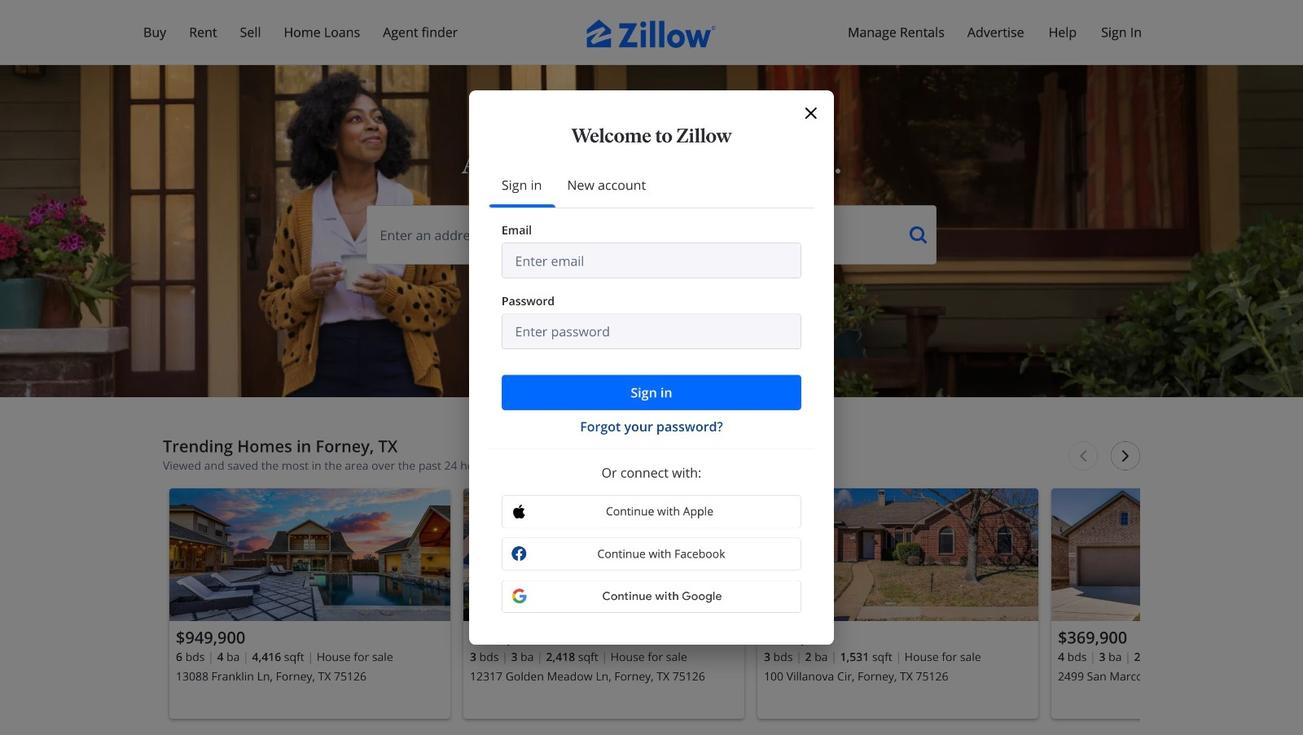 Task type: locate. For each thing, give the bounding box(es) containing it.
sign in actions group
[[502, 375, 802, 436]]

authentication tabs tab list
[[489, 162, 815, 208]]

group
[[169, 489, 450, 719], [464, 489, 745, 719], [758, 489, 1039, 719], [1052, 489, 1303, 719]]

dialog
[[469, 90, 834, 645]]

home recommendations carousel element
[[163, 437, 1303, 734]]

2499 san marcos dr, forney, tx 75126 image
[[1052, 489, 1303, 622]]

13088 franklin ln, forney, tx 75126 element
[[169, 489, 450, 719]]

Enter password password field
[[502, 314, 802, 349]]

list
[[163, 482, 1303, 734]]

None submit
[[502, 375, 802, 410]]



Task type: vqa. For each thing, say whether or not it's contained in the screenshot.
3rd 'group'
yes



Task type: describe. For each thing, give the bounding box(es) containing it.
2499 san marcos dr, forney, tx 75126 element
[[1052, 489, 1303, 719]]

2 group from the left
[[464, 489, 745, 719]]

Enter email email field
[[502, 243, 802, 278]]

main navigation
[[0, 0, 1303, 65]]

12317 golden meadow ln, forney, tx 75126 element
[[464, 489, 745, 719]]

3 group from the left
[[758, 489, 1039, 719]]

12317 golden meadow ln, forney, tx 75126 image
[[464, 489, 745, 622]]

100 villanova cir, forney, tx 75126 image
[[758, 489, 1039, 622]]

13088 franklin ln, forney, tx 75126 image
[[169, 489, 450, 622]]

4 group from the left
[[1052, 489, 1303, 719]]

zillow logo image
[[587, 20, 717, 48]]

1 group from the left
[[169, 489, 450, 719]]

100 villanova cir, forney, tx 75126 element
[[758, 489, 1039, 719]]



